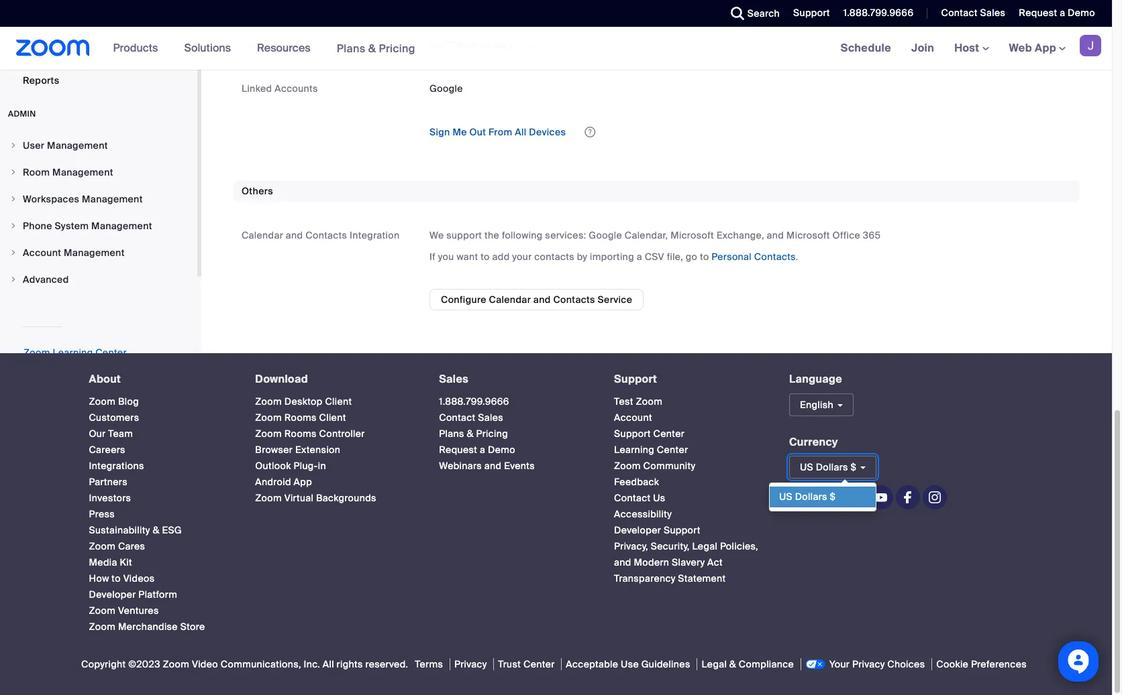 Task type: vqa. For each thing, say whether or not it's contained in the screenshot.
currency
yes



Task type: describe. For each thing, give the bounding box(es) containing it.
accounts
[[275, 82, 318, 94]]

management for user management
[[47, 140, 108, 152]]

language
[[789, 372, 842, 386]]

center up about
[[95, 347, 127, 359]]

transparency
[[614, 573, 675, 585]]

media
[[89, 557, 117, 569]]

cookie
[[936, 659, 968, 671]]

us
[[653, 492, 665, 504]]

policies,
[[720, 541, 758, 553]]

contacts
[[534, 251, 574, 263]]

android app link
[[255, 476, 312, 488]]

trust
[[498, 659, 521, 671]]

me
[[453, 126, 467, 138]]

request a demo
[[1019, 7, 1095, 19]]

choices
[[887, 659, 925, 671]]

esg
[[162, 524, 182, 537]]

0 horizontal spatial contacts
[[305, 229, 347, 242]]

want
[[457, 251, 478, 263]]

partners
[[89, 476, 127, 488]]

english button
[[789, 394, 853, 416]]

room
[[23, 166, 50, 178]]

1 horizontal spatial to
[[481, 251, 490, 263]]

act
[[707, 557, 723, 569]]

out
[[469, 126, 486, 138]]

0 horizontal spatial us
[[779, 491, 793, 503]]

and inside 1.888.799.9666 contact sales plans & pricing request a demo webinars and events
[[484, 460, 502, 472]]

management for account management
[[64, 247, 125, 259]]

exchange,
[[717, 229, 764, 242]]

personal contacts link
[[712, 251, 796, 263]]

security,
[[651, 541, 690, 553]]

personal
[[712, 251, 752, 263]]

developer inside test zoom account support center learning center zoom community feedback contact us accessibility developer support privacy, security, legal policies, and modern slavery act transparency statement
[[614, 524, 661, 537]]

cookie preferences
[[936, 659, 1027, 671]]

linked
[[242, 82, 272, 94]]

currency
[[789, 435, 838, 449]]

& inside 1.888.799.9666 contact sales plans & pricing request a demo webinars and events
[[467, 428, 474, 440]]

2 microsoft from the left
[[786, 229, 830, 242]]

support up test zoom link
[[614, 372, 657, 386]]

edit button
[[1032, 35, 1072, 56]]

partners link
[[89, 476, 127, 488]]

right image for phone
[[9, 222, 17, 230]]

0 vertical spatial client
[[325, 396, 352, 408]]

press
[[89, 508, 115, 520]]

1 vertical spatial $
[[830, 491, 836, 503]]

use
[[621, 659, 639, 671]]

1 privacy from the left
[[454, 659, 487, 671]]

settings
[[23, 18, 61, 30]]

our team link
[[89, 428, 133, 440]]

linked accounts
[[242, 82, 318, 94]]

customers
[[89, 412, 139, 424]]

zoom cares link
[[89, 541, 145, 553]]

terms
[[415, 659, 443, 671]]

1 vertical spatial us dollars $
[[779, 491, 836, 503]]

media kit link
[[89, 557, 132, 569]]

sales link
[[439, 372, 469, 386]]

2 privacy from the left
[[852, 659, 885, 671]]

right image for workspaces
[[9, 195, 17, 203]]

about link
[[89, 372, 121, 386]]

slavery
[[672, 557, 705, 569]]

go
[[686, 251, 697, 263]]

app inside meetings navigation
[[1035, 41, 1056, 55]]

download
[[255, 372, 308, 386]]

how
[[89, 573, 109, 585]]

desktop
[[284, 396, 323, 408]]

right image for user
[[9, 142, 17, 150]]

schedule
[[841, 41, 891, 55]]

request inside 1.888.799.9666 contact sales plans & pricing request a demo webinars and events
[[439, 444, 477, 456]]

browser extension link
[[255, 444, 340, 456]]

user management menu item
[[0, 133, 197, 158]]

& inside product information navigation
[[368, 41, 376, 55]]

if you want to add your contacts by importing a csv file, go to personal contacts .
[[429, 251, 798, 263]]

schedule link
[[831, 27, 901, 70]]

support right search
[[793, 7, 830, 19]]

from
[[488, 126, 512, 138]]

join
[[911, 41, 934, 55]]

admin
[[8, 109, 36, 119]]

feedback button
[[614, 476, 659, 488]]

webinars
[[439, 460, 482, 472]]

privacy link
[[450, 659, 491, 671]]

contacts inside button
[[553, 294, 595, 306]]

browser
[[255, 444, 293, 456]]

trust center link
[[493, 659, 559, 671]]

acceptable
[[566, 659, 618, 671]]

preferences
[[971, 659, 1027, 671]]

workspaces
[[23, 193, 79, 205]]

you
[[438, 251, 454, 263]]

by
[[577, 251, 587, 263]]

0 vertical spatial calendar
[[242, 229, 283, 242]]

devices
[[529, 126, 566, 138]]

contact inside 1.888.799.9666 contact sales plans & pricing request a demo webinars and events
[[439, 412, 475, 424]]

0 vertical spatial request
[[1019, 7, 1057, 19]]

1 vertical spatial sales
[[439, 372, 469, 386]]

1 vertical spatial legal
[[702, 659, 727, 671]]

zoom rooms client link
[[255, 412, 346, 424]]

right image for room
[[9, 168, 17, 176]]

phone
[[23, 220, 52, 232]]

a inside 1.888.799.9666 contact sales plans & pricing request a demo webinars and events
[[480, 444, 485, 456]]

legal inside test zoom account support center learning center zoom community feedback contact us accessibility developer support privacy, security, legal policies, and modern slavery act transparency statement
[[692, 541, 717, 553]]

2 horizontal spatial to
[[700, 251, 709, 263]]

web app button
[[1009, 41, 1066, 55]]

center up 'community'
[[657, 444, 688, 456]]

center up learning center link
[[653, 428, 685, 440]]

your
[[829, 659, 850, 671]]

dollars inside us dollars $ dropdown button
[[816, 462, 848, 474]]

all inside sign me out from all devices button
[[515, 126, 527, 138]]

learning center link
[[614, 444, 688, 456]]

acceptable use guidelines link
[[561, 659, 694, 671]]

banner containing products
[[0, 27, 1112, 70]]

sign me out from all devices
[[429, 126, 566, 138]]

center right trust
[[523, 659, 555, 671]]

1 vertical spatial client
[[319, 412, 346, 424]]

account management
[[23, 247, 125, 259]]

sign me out from all devices application
[[419, 121, 1072, 143]]

phone system management
[[23, 220, 152, 232]]

sign me out from all devices button
[[419, 121, 577, 143]]

privacy, security, legal policies, and modern slavery act transparency statement link
[[614, 541, 758, 585]]

app inside zoom desktop client zoom rooms client zoom rooms controller browser extension outlook plug-in android app zoom virtual backgrounds
[[294, 476, 312, 488]]

demo inside 1.888.799.9666 contact sales plans & pricing request a demo webinars and events
[[488, 444, 515, 456]]

profile picture image
[[1080, 35, 1101, 56]]

cookie preferences link
[[932, 659, 1031, 671]]

1.888.799.9666 for 1.888.799.9666
[[843, 7, 914, 19]]

1 vertical spatial all
[[323, 659, 334, 671]]

room management menu item
[[0, 160, 197, 185]]

careers
[[89, 444, 125, 456]]

2 horizontal spatial a
[[1060, 7, 1065, 19]]

about
[[89, 372, 121, 386]]

settings link
[[0, 11, 197, 38]]

user
[[23, 140, 45, 152]]

scheduler link
[[0, 39, 197, 66]]

copyright ©2023 zoom video communications, inc. all rights reserved. terms
[[81, 659, 443, 671]]

workspaces management menu item
[[0, 187, 197, 212]]

test zoom account support center learning center zoom community feedback contact us accessibility developer support privacy, security, legal policies, and modern slavery act transparency statement
[[614, 396, 758, 585]]

importing
[[590, 251, 634, 263]]

english
[[800, 399, 833, 411]]



Task type: locate. For each thing, give the bounding box(es) containing it.
contact down feedback
[[614, 492, 651, 504]]

1 horizontal spatial us
[[800, 462, 813, 474]]

1 vertical spatial a
[[637, 251, 642, 263]]

4 right image from the top
[[9, 222, 17, 230]]

1 horizontal spatial request
[[1019, 7, 1057, 19]]

1 vertical spatial plans
[[439, 428, 464, 440]]

right image for account
[[9, 249, 17, 257]]

account inside test zoom account support center learning center zoom community feedback contact us accessibility developer support privacy, security, legal policies, and modern slavery act transparency statement
[[614, 412, 652, 424]]

2 vertical spatial contact
[[614, 492, 651, 504]]

our
[[89, 428, 106, 440]]

right image left account management
[[9, 249, 17, 257]]

controller
[[319, 428, 365, 440]]

0 vertical spatial dollars
[[816, 462, 848, 474]]

0 horizontal spatial pricing
[[379, 41, 415, 55]]

office
[[832, 229, 860, 242]]

1 rooms from the top
[[284, 412, 317, 424]]

calendar down others
[[242, 229, 283, 242]]

reserved.
[[365, 659, 408, 671]]

1.888.799.9666 inside 1.888.799.9666 contact sales plans & pricing request a demo webinars and events
[[439, 396, 509, 408]]

all right inc.
[[323, 659, 334, 671]]

support up security,
[[664, 524, 700, 537]]

developer down accessibility
[[614, 524, 661, 537]]

web
[[1009, 41, 1032, 55]]

management down the room management menu item
[[82, 193, 143, 205]]

phone system management menu item
[[0, 213, 197, 239]]

banner
[[0, 27, 1112, 70]]

1.888.799.9666 down sales link
[[439, 396, 509, 408]]

right image left room
[[9, 168, 17, 176]]

account inside menu item
[[23, 247, 61, 259]]

kit
[[120, 557, 132, 569]]

0 vertical spatial plans
[[337, 41, 365, 55]]

microsoft up go
[[670, 229, 714, 242]]

2 rooms from the top
[[284, 428, 317, 440]]

0 vertical spatial account
[[23, 247, 61, 259]]

sales up host dropdown button in the top right of the page
[[980, 7, 1005, 19]]

us dollars $ inside dropdown button
[[800, 462, 856, 474]]

us dollars $ down us dollars $ dropdown button
[[779, 491, 836, 503]]

and inside button
[[533, 294, 551, 306]]

test zoom link
[[614, 396, 662, 408]]

right image left advanced
[[9, 276, 17, 284]]

$ inside dropdown button
[[851, 462, 856, 474]]

careers link
[[89, 444, 125, 456]]

sign-
[[242, 39, 266, 51]]

trust center
[[498, 659, 555, 671]]

0 vertical spatial a
[[1060, 7, 1065, 19]]

0 horizontal spatial a
[[480, 444, 485, 456]]

video
[[192, 659, 218, 671]]

rooms
[[284, 412, 317, 424], [284, 428, 317, 440]]

0 vertical spatial pricing
[[379, 41, 415, 55]]

.
[[796, 251, 798, 263]]

rooms down desktop
[[284, 412, 317, 424]]

contact down 1.888.799.9666 link
[[439, 412, 475, 424]]

right image left phone
[[9, 222, 17, 230]]

account
[[23, 247, 61, 259], [614, 412, 652, 424]]

request
[[1019, 7, 1057, 19], [439, 444, 477, 456]]

1 horizontal spatial a
[[637, 251, 642, 263]]

statement
[[678, 573, 726, 585]]

1 horizontal spatial microsoft
[[786, 229, 830, 242]]

us down currency
[[800, 462, 813, 474]]

1 vertical spatial calendar
[[489, 294, 531, 306]]

0 horizontal spatial google
[[429, 82, 463, 94]]

0 vertical spatial legal
[[692, 541, 717, 553]]

1 horizontal spatial all
[[515, 126, 527, 138]]

integrations
[[89, 460, 144, 472]]

right image inside account management menu item
[[9, 249, 17, 257]]

reports link
[[0, 67, 197, 94]]

0 vertical spatial us
[[800, 462, 813, 474]]

sales down 1.888.799.9666 link
[[478, 412, 503, 424]]

2 vertical spatial sales
[[478, 412, 503, 424]]

test
[[614, 396, 633, 408]]

plans & pricing
[[337, 41, 415, 55]]

room management
[[23, 166, 113, 178]]

0 horizontal spatial privacy
[[454, 659, 487, 671]]

request a demo link
[[1009, 0, 1112, 27], [1019, 7, 1095, 19], [439, 444, 515, 456]]

developer inside zoom blog customers our team careers integrations partners investors press sustainability & esg zoom cares media kit how to videos developer platform zoom ventures zoom merchandise store
[[89, 589, 136, 601]]

management up workspaces management
[[52, 166, 113, 178]]

0 horizontal spatial contact
[[439, 412, 475, 424]]

us down us dollars $ dropdown button
[[779, 491, 793, 503]]

2 horizontal spatial contact
[[941, 7, 978, 19]]

zoom blog customers our team careers integrations partners investors press sustainability & esg zoom cares media kit how to videos developer platform zoom ventures zoom merchandise store
[[89, 396, 205, 633]]

privacy left trust
[[454, 659, 487, 671]]

solutions
[[184, 41, 231, 55]]

search
[[747, 7, 780, 19]]

legal & compliance
[[702, 659, 794, 671]]

google up importing
[[589, 229, 622, 242]]

support center link
[[614, 428, 685, 440]]

outlook
[[255, 460, 291, 472]]

plans inside product information navigation
[[337, 41, 365, 55]]

1.888.799.9666 up schedule
[[843, 7, 914, 19]]

0 horizontal spatial $
[[830, 491, 836, 503]]

0 vertical spatial us dollars $
[[800, 462, 856, 474]]

right image left workspaces
[[9, 195, 17, 203]]

solutions button
[[184, 27, 237, 70]]

google up sign
[[429, 82, 463, 94]]

advanced
[[23, 274, 69, 286]]

0 horizontal spatial 1.888.799.9666
[[439, 396, 509, 408]]

investors
[[89, 492, 131, 504]]

0 vertical spatial sales
[[980, 7, 1005, 19]]

1 horizontal spatial demo
[[1068, 7, 1095, 19]]

plans & pricing link
[[337, 41, 415, 55], [337, 41, 415, 55], [439, 428, 508, 440]]

2 right image from the top
[[9, 168, 17, 176]]

2 vertical spatial a
[[480, 444, 485, 456]]

dollars inside us dollars $ link
[[795, 491, 827, 503]]

zoom desktop client zoom rooms client zoom rooms controller browser extension outlook plug-in android app zoom virtual backgrounds
[[255, 396, 376, 504]]

1 vertical spatial learning
[[614, 444, 654, 456]]

management up room management
[[47, 140, 108, 152]]

host
[[954, 41, 982, 55]]

request up "web app" dropdown button
[[1019, 7, 1057, 19]]

to right go
[[700, 251, 709, 263]]

email
[[277, 39, 302, 51]]

0 vertical spatial 1.888.799.9666
[[843, 7, 914, 19]]

zoom logo image
[[16, 40, 90, 56]]

us dollars $ down currency
[[800, 462, 856, 474]]

1 vertical spatial 1.888.799.9666
[[439, 396, 509, 408]]

accessibility link
[[614, 508, 672, 520]]

1 microsoft from the left
[[670, 229, 714, 242]]

calendar inside 'configure calendar and contacts service' button
[[489, 294, 531, 306]]

sustainability & esg link
[[89, 524, 182, 537]]

a up edit button
[[1060, 7, 1065, 19]]

google
[[429, 82, 463, 94], [589, 229, 622, 242]]

demo
[[1068, 7, 1095, 19], [488, 444, 515, 456]]

pricing inside 1.888.799.9666 contact sales plans & pricing request a demo webinars and events
[[476, 428, 508, 440]]

0 horizontal spatial demo
[[488, 444, 515, 456]]

the
[[484, 229, 499, 242]]

2 horizontal spatial contacts
[[754, 251, 796, 263]]

your privacy choices link
[[801, 659, 929, 671]]

demo up webinars and events link
[[488, 444, 515, 456]]

admin menu menu
[[0, 133, 197, 294]]

right image inside phone system management menu item
[[9, 222, 17, 230]]

zoom blog link
[[89, 396, 139, 408]]

user management
[[23, 140, 108, 152]]

learning inside test zoom account support center learning center zoom community feedback contact us accessibility developer support privacy, security, legal policies, and modern slavery act transparency statement
[[614, 444, 654, 456]]

zoom rooms controller link
[[255, 428, 365, 440]]

calendar,
[[625, 229, 668, 242]]

1 vertical spatial pricing
[[476, 428, 508, 440]]

1 horizontal spatial learning
[[614, 444, 654, 456]]

right image inside user management menu item
[[9, 142, 17, 150]]

1 horizontal spatial developer
[[614, 524, 661, 537]]

to down media kit link
[[112, 573, 121, 585]]

0 vertical spatial all
[[515, 126, 527, 138]]

plans up webinars
[[439, 428, 464, 440]]

legal up the act
[[692, 541, 717, 553]]

0 vertical spatial google
[[429, 82, 463, 94]]

microsoft up .
[[786, 229, 830, 242]]

& inside zoom blog customers our team careers integrations partners investors press sustainability & esg zoom cares media kit how to videos developer platform zoom ventures zoom merchandise store
[[153, 524, 159, 537]]

$ up us dollars $ link
[[851, 462, 856, 474]]

advanced menu item
[[0, 267, 197, 293]]

to inside zoom blog customers our team careers integrations partners investors press sustainability & esg zoom cares media kit how to videos developer platform zoom ventures zoom merchandise store
[[112, 573, 121, 585]]

and inside test zoom account support center learning center zoom community feedback contact us accessibility developer support privacy, security, legal policies, and modern slavery act transparency statement
[[614, 557, 631, 569]]

privacy right your
[[852, 659, 885, 671]]

1 horizontal spatial google
[[589, 229, 622, 242]]

0 vertical spatial $
[[851, 462, 856, 474]]

learning up about
[[53, 347, 93, 359]]

2 horizontal spatial sales
[[980, 7, 1005, 19]]

merchandise
[[118, 621, 178, 633]]

0 vertical spatial learning
[[53, 347, 93, 359]]

1 vertical spatial contacts
[[754, 251, 796, 263]]

request up webinars
[[439, 444, 477, 456]]

1.888.799.9666 for 1.888.799.9666 contact sales plans & pricing request a demo webinars and events
[[439, 396, 509, 408]]

in
[[318, 460, 326, 472]]

plans inside 1.888.799.9666 contact sales plans & pricing request a demo webinars and events
[[439, 428, 464, 440]]

1 horizontal spatial calendar
[[489, 294, 531, 306]]

following
[[502, 229, 543, 242]]

1 horizontal spatial privacy
[[852, 659, 885, 671]]

3 right image from the top
[[9, 195, 17, 203]]

management for workspaces management
[[82, 193, 143, 205]]

download link
[[255, 372, 308, 386]]

press link
[[89, 508, 115, 520]]

all right from
[[515, 126, 527, 138]]

calendar and contacts integration
[[242, 229, 400, 242]]

1 horizontal spatial $
[[851, 462, 856, 474]]

we support the following services: google calendar, microsoft exchange, and microsoft office 365
[[429, 229, 881, 242]]

developer down the how to videos link
[[89, 589, 136, 601]]

a up webinars and events link
[[480, 444, 485, 456]]

0 vertical spatial app
[[1035, 41, 1056, 55]]

1 vertical spatial contact
[[439, 412, 475, 424]]

store
[[180, 621, 205, 633]]

1 vertical spatial google
[[589, 229, 622, 242]]

right image inside the room management menu item
[[9, 168, 17, 176]]

zoom desktop client link
[[255, 396, 352, 408]]

integration
[[350, 229, 400, 242]]

learning down support center link
[[614, 444, 654, 456]]

contacts left service
[[553, 294, 595, 306]]

0 horizontal spatial account
[[23, 247, 61, 259]]

0 horizontal spatial microsoft
[[670, 229, 714, 242]]

sign-in email
[[242, 39, 302, 51]]

1 horizontal spatial pricing
[[476, 428, 508, 440]]

app right web
[[1035, 41, 1056, 55]]

if
[[429, 251, 436, 263]]

right image left user
[[9, 142, 17, 150]]

1 vertical spatial rooms
[[284, 428, 317, 440]]

1 vertical spatial developer
[[89, 589, 136, 601]]

1 horizontal spatial account
[[614, 412, 652, 424]]

0 horizontal spatial request
[[439, 444, 477, 456]]

1 horizontal spatial app
[[1035, 41, 1056, 55]]

right image inside the workspaces management menu item
[[9, 195, 17, 203]]

developer
[[614, 524, 661, 537], [89, 589, 136, 601]]

management inside menu item
[[91, 220, 152, 232]]

1 vertical spatial us
[[779, 491, 793, 503]]

legal
[[692, 541, 717, 553], [702, 659, 727, 671]]

demo up profile picture
[[1068, 7, 1095, 19]]

app down plug-
[[294, 476, 312, 488]]

contacts left integration
[[305, 229, 347, 242]]

contacts down exchange,
[[754, 251, 796, 263]]

0 horizontal spatial learning
[[53, 347, 93, 359]]

1 horizontal spatial plans
[[439, 428, 464, 440]]

contact inside test zoom account support center learning center zoom community feedback contact us accessibility developer support privacy, security, legal policies, and modern slavery act transparency statement
[[614, 492, 651, 504]]

0 vertical spatial demo
[[1068, 7, 1095, 19]]

plans right email
[[337, 41, 365, 55]]

1 vertical spatial dollars
[[795, 491, 827, 503]]

0 horizontal spatial calendar
[[242, 229, 283, 242]]

inc.
[[304, 659, 320, 671]]

investors link
[[89, 492, 131, 504]]

sign
[[429, 126, 450, 138]]

to
[[481, 251, 490, 263], [700, 251, 709, 263], [112, 573, 121, 585]]

1 horizontal spatial 1.888.799.9666
[[843, 7, 914, 19]]

customers link
[[89, 412, 139, 424]]

0 horizontal spatial app
[[294, 476, 312, 488]]

1 vertical spatial demo
[[488, 444, 515, 456]]

account up advanced
[[23, 247, 61, 259]]

sim***@gmail.com
[[429, 39, 513, 51]]

meetings navigation
[[831, 27, 1112, 70]]

legal right guidelines
[[702, 659, 727, 671]]

service
[[598, 294, 632, 306]]

dollars down us dollars $ dropdown button
[[795, 491, 827, 503]]

sales up 1.888.799.9666 link
[[439, 372, 469, 386]]

0 vertical spatial contacts
[[305, 229, 347, 242]]

reports
[[23, 74, 59, 87]]

product information navigation
[[103, 27, 425, 70]]

feedback
[[614, 476, 659, 488]]

right image inside 'advanced' menu item
[[9, 276, 17, 284]]

0 horizontal spatial sales
[[439, 372, 469, 386]]

1 vertical spatial app
[[294, 476, 312, 488]]

calendar down add
[[489, 294, 531, 306]]

1 horizontal spatial sales
[[478, 412, 503, 424]]

management down phone system management menu item
[[64, 247, 125, 259]]

0 horizontal spatial all
[[323, 659, 334, 671]]

1 right image from the top
[[9, 142, 17, 150]]

add
[[492, 251, 510, 263]]

a left csv
[[637, 251, 642, 263]]

us inside dropdown button
[[800, 462, 813, 474]]

right image
[[9, 142, 17, 150], [9, 168, 17, 176], [9, 195, 17, 203], [9, 222, 17, 230], [9, 249, 17, 257], [9, 276, 17, 284]]

learn more about signing out from all devices image
[[583, 127, 597, 137]]

6 right image from the top
[[9, 276, 17, 284]]

join link
[[901, 27, 944, 70]]

$ down us dollars $ dropdown button
[[830, 491, 836, 503]]

1 horizontal spatial contact
[[614, 492, 651, 504]]

support down account link
[[614, 428, 651, 440]]

1 vertical spatial account
[[614, 412, 652, 424]]

webinars and events link
[[439, 460, 535, 472]]

sales inside 1.888.799.9666 contact sales plans & pricing request a demo webinars and events
[[478, 412, 503, 424]]

0 horizontal spatial to
[[112, 573, 121, 585]]

zoom merchandise store link
[[89, 621, 205, 633]]

pricing inside product information navigation
[[379, 41, 415, 55]]

personal menu menu
[[0, 0, 197, 95]]

account down test zoom link
[[614, 412, 652, 424]]

2 vertical spatial contacts
[[553, 294, 595, 306]]

1 horizontal spatial contacts
[[553, 294, 595, 306]]

0 horizontal spatial plans
[[337, 41, 365, 55]]

0 vertical spatial developer
[[614, 524, 661, 537]]

0 vertical spatial rooms
[[284, 412, 317, 424]]

0 horizontal spatial developer
[[89, 589, 136, 601]]

0 vertical spatial contact
[[941, 7, 978, 19]]

rooms down zoom rooms client link on the bottom left
[[284, 428, 317, 440]]

management up account management menu item
[[91, 220, 152, 232]]

acceptable use guidelines
[[566, 659, 690, 671]]

android
[[255, 476, 291, 488]]

modern
[[634, 557, 669, 569]]

dollars up us dollars $ link
[[816, 462, 848, 474]]

management for room management
[[52, 166, 113, 178]]

1 vertical spatial request
[[439, 444, 477, 456]]

platform
[[138, 589, 177, 601]]

contact up "host"
[[941, 7, 978, 19]]

5 right image from the top
[[9, 249, 17, 257]]

account management menu item
[[0, 240, 197, 266]]

to left add
[[481, 251, 490, 263]]



